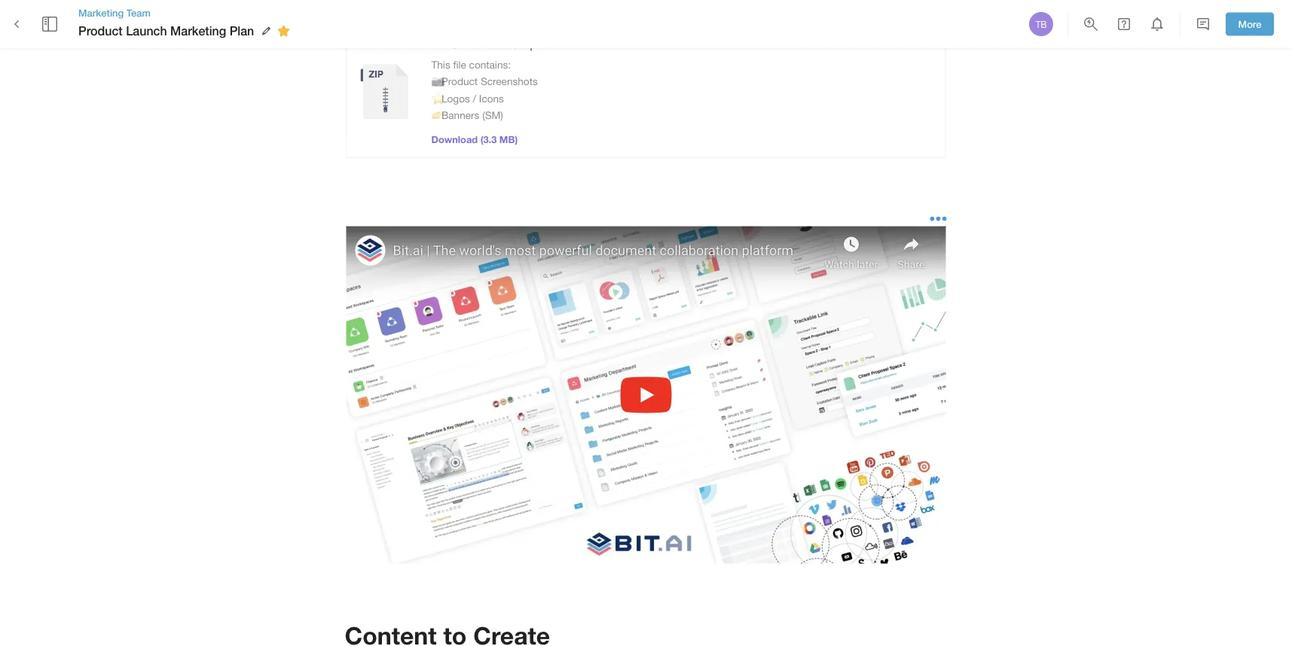 Task type: describe. For each thing, give the bounding box(es) containing it.
launch
[[126, 24, 167, 38]]

marketing team
[[78, 7, 151, 18]]

/
[[473, 92, 476, 104]]

(sm)
[[482, 109, 503, 121]]

team
[[126, 7, 151, 18]]

0 horizontal spatial marketing
[[78, 7, 124, 18]]

⭐️logos
[[431, 92, 470, 104]]

product launch marketing plan
[[78, 24, 254, 38]]

product
[[78, 24, 123, 38]]

marketing team link
[[78, 6, 295, 20]]

plan
[[230, 24, 254, 38]]

tb button
[[1027, 10, 1056, 38]]

screenshots
[[481, 76, 538, 88]]

bit-screenshots.zip
[[431, 36, 537, 50]]

👉banners
[[431, 109, 480, 121]]

file
[[453, 59, 466, 71]]

icons
[[479, 92, 504, 104]]

📷product
[[431, 76, 478, 88]]

this
[[431, 59, 450, 71]]

remove favorite image
[[274, 22, 293, 40]]



Task type: vqa. For each thing, say whether or not it's contained in the screenshot.
the you're
no



Task type: locate. For each thing, give the bounding box(es) containing it.
screenshots.zip
[[451, 36, 537, 50]]

tb
[[1036, 19, 1047, 29]]

more
[[1238, 18, 1262, 30]]

mb)
[[499, 133, 518, 145]]

bit-
[[431, 36, 451, 50]]

download
[[431, 133, 478, 145]]

this file contains: 📷product screenshots ⭐️logos / icons 👉banners (sm)
[[431, 59, 538, 121]]

marketing up product on the left top of the page
[[78, 7, 124, 18]]

marketing down marketing team link at the left top of the page
[[170, 24, 226, 38]]

contains:
[[469, 59, 511, 71]]

download (3.3 mb)
[[431, 133, 518, 145]]

download (3.3 mb) link
[[431, 133, 518, 145]]

0 vertical spatial marketing
[[78, 7, 124, 18]]

more button
[[1226, 13, 1274, 36]]

marketing
[[78, 7, 124, 18], [170, 24, 226, 38]]

1 horizontal spatial marketing
[[170, 24, 226, 38]]

(3.3
[[480, 133, 497, 145]]

1 vertical spatial marketing
[[170, 24, 226, 38]]



